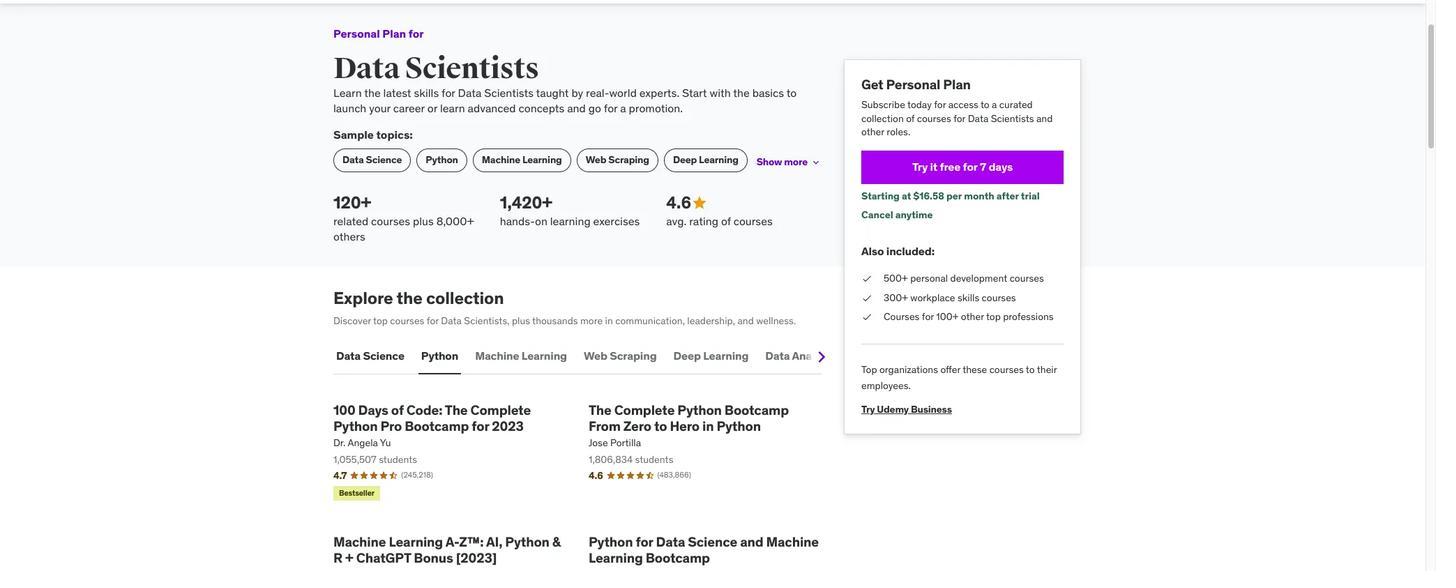 Task type: vqa. For each thing, say whether or not it's contained in the screenshot.
Skills inside Learn The Latest Skills For Data Scientists Taught By Real-World Experts. Start With The Basics To Launch Your Career Or Learn Advanced Concepts And Go For A Promotion.
yes



Task type: describe. For each thing, give the bounding box(es) containing it.
plus inside explore the collection discover top courses for data scientists, plus thousands more in communication, leadership, and wellness.
[[512, 315, 530, 327]]

it
[[931, 160, 938, 174]]

try it free for 7 days
[[913, 160, 1013, 174]]

a inside learn the latest skills for data scientists taught by real-world experts. start with the basics to launch your career or learn advanced concepts and go for a promotion.
[[621, 101, 626, 115]]

r
[[334, 550, 343, 566]]

for inside python for data science and machine learning bootcamp
[[636, 534, 653, 550]]

courses for 100+ other top professions
[[884, 311, 1054, 323]]

promotion.
[[629, 101, 683, 115]]

science for data science button
[[363, 349, 405, 363]]

learning inside machine learning a-z™: ai, python & r + chatgpt bonus [2023]
[[389, 534, 443, 550]]

data down discover
[[336, 349, 361, 363]]

top
[[862, 364, 878, 376]]

xsmall image inside show more button
[[811, 157, 822, 168]]

python inside 'link'
[[426, 154, 458, 166]]

python link
[[417, 148, 467, 172]]

collection inside the get personal plan subscribe today for access to a curated collection of courses for data scientists and other roles.
[[862, 112, 904, 125]]

1 vertical spatial xsmall image
[[862, 291, 873, 305]]

show more button
[[757, 148, 822, 176]]

dr.
[[334, 437, 346, 450]]

learn
[[440, 101, 465, 115]]

medium image
[[692, 195, 708, 212]]

learning inside python for data science and machine learning bootcamp
[[589, 550, 643, 566]]

to inside the get personal plan subscribe today for access to a curated collection of courses for data scientists and other roles.
[[981, 98, 990, 111]]

data down the "personal plan for"
[[334, 51, 400, 86]]

communication,
[[616, 315, 685, 327]]

udemy
[[877, 403, 909, 416]]

the complete python bootcamp from zero to hero in python jose portilla 1,806,834 students
[[589, 402, 789, 466]]

zero
[[624, 418, 652, 434]]

python button
[[419, 340, 461, 373]]

try it free for 7 days link
[[862, 151, 1064, 184]]

courses inside 120+ related courses plus 8,000+ others
[[371, 214, 410, 228]]

days
[[358, 402, 389, 418]]

300+
[[884, 291, 908, 304]]

100+
[[937, 311, 959, 323]]

or
[[428, 101, 438, 115]]

yu
[[380, 437, 391, 450]]

2023
[[492, 418, 524, 434]]

scraping for 'web scraping' link
[[609, 154, 650, 166]]

wellness.
[[757, 315, 796, 327]]

data science for data science button
[[336, 349, 405, 363]]

pro
[[381, 418, 402, 434]]

0 horizontal spatial 4.6
[[589, 469, 603, 482]]

related
[[334, 214, 369, 228]]

bootcamp inside 100 days of code: the complete python pro bootcamp for 2023 dr. angela yu 1,055,507 students
[[405, 418, 469, 434]]

xsmall image for courses
[[862, 311, 873, 324]]

plan inside the get personal plan subscribe today for access to a curated collection of courses for data scientists and other roles.
[[944, 76, 971, 93]]

machine learning for machine learning button
[[475, 349, 567, 363]]

top for collection
[[373, 315, 388, 327]]

machine inside machine learning a-z™: ai, python & r + chatgpt bonus [2023]
[[334, 534, 386, 550]]

xsmall image for 500+
[[862, 272, 873, 286]]

ai,
[[486, 534, 503, 550]]

bestseller
[[339, 489, 375, 498]]

explore the collection discover top courses for data scientists, plus thousands more in communication, leadership, and wellness.
[[334, 288, 796, 327]]

starting at $16.58 per month after trial cancel anytime
[[862, 190, 1040, 221]]

of for code:
[[391, 402, 404, 418]]

to inside learn the latest skills for data scientists taught by real-world experts. start with the basics to launch your career or learn advanced concepts and go for a promotion.
[[787, 86, 797, 99]]

complete inside 100 days of code: the complete python pro bootcamp for 2023 dr. angela yu 1,055,507 students
[[471, 402, 531, 418]]

500+
[[884, 272, 908, 285]]

discover
[[334, 315, 371, 327]]

development
[[951, 272, 1008, 285]]

angela
[[348, 437, 378, 450]]

courses inside top organizations offer these courses to their employees.
[[990, 364, 1024, 376]]

deep for the deep learning button
[[674, 349, 701, 363]]

analysis
[[792, 349, 835, 363]]

deep for deep learning link
[[673, 154, 697, 166]]

machine learning link
[[473, 148, 571, 172]]

career
[[393, 101, 425, 115]]

courses inside explore the collection discover top courses for data scientists, plus thousands more in communication, leadership, and wellness.
[[390, 315, 425, 327]]

0 vertical spatial 4.6
[[667, 192, 692, 213]]

a-
[[446, 534, 459, 550]]

learn
[[334, 86, 362, 99]]

data science button
[[334, 340, 407, 373]]

483866 reviews element
[[658, 470, 691, 481]]

learning for machine learning link
[[523, 154, 562, 166]]

business
[[911, 403, 952, 416]]

for inside 100 days of code: the complete python pro bootcamp for 2023 dr. angela yu 1,055,507 students
[[472, 418, 489, 434]]

python for data science and machine learning bootcamp
[[589, 534, 819, 566]]

data inside the get personal plan subscribe today for access to a curated collection of courses for data scientists and other roles.
[[968, 112, 989, 125]]

1,806,834
[[589, 454, 633, 466]]

245218 reviews element
[[401, 470, 433, 481]]

hero
[[670, 418, 700, 434]]

students inside 100 days of code: the complete python pro bootcamp for 2023 dr. angela yu 1,055,507 students
[[379, 454, 417, 466]]

in inside explore the collection discover top courses for data scientists, plus thousands more in communication, leadership, and wellness.
[[605, 315, 613, 327]]

scientists up learn
[[405, 51, 539, 86]]

500+ personal development courses
[[884, 272, 1044, 285]]

personal plan for
[[334, 27, 424, 41]]

0 horizontal spatial plan
[[383, 27, 406, 41]]

avg.
[[667, 214, 687, 228]]

data scientists
[[334, 51, 539, 86]]

exercises
[[594, 214, 640, 228]]

bootcamp inside python for data science and machine learning bootcamp
[[646, 550, 710, 566]]

deep learning for the deep learning button
[[674, 349, 749, 363]]

today
[[908, 98, 932, 111]]

rating
[[690, 214, 719, 228]]

and inside the get personal plan subscribe today for access to a curated collection of courses for data scientists and other roles.
[[1037, 112, 1053, 125]]

professions
[[1004, 311, 1054, 323]]

courses right rating
[[734, 214, 773, 228]]

learning for the deep learning button
[[703, 349, 749, 363]]

scientists,
[[464, 315, 510, 327]]

code:
[[407, 402, 443, 418]]

web scraping button
[[581, 340, 660, 373]]

thousands
[[532, 315, 578, 327]]

python inside python for data science and machine learning bootcamp
[[589, 534, 633, 550]]

world
[[610, 86, 637, 99]]

$16.58
[[914, 190, 945, 202]]

python inside 100 days of code: the complete python pro bootcamp for 2023 dr. angela yu 1,055,507 students
[[334, 418, 378, 434]]

try for try it free for 7 days
[[913, 160, 928, 174]]

python down the deep learning button
[[678, 402, 722, 418]]

to inside top organizations offer these courses to their employees.
[[1026, 364, 1035, 376]]

python right 'hero'
[[717, 418, 761, 434]]

other inside the get personal plan subscribe today for access to a curated collection of courses for data scientists and other roles.
[[862, 126, 885, 138]]

also
[[862, 244, 884, 258]]

machine learning a-z™: ai, python & r + chatgpt bonus [2023] link
[[334, 534, 567, 566]]

data down sample
[[343, 154, 364, 166]]

per
[[947, 190, 962, 202]]

show
[[757, 156, 783, 168]]

100 days of code: the complete python pro bootcamp for 2023 link
[[334, 402, 567, 434]]

the for collection
[[397, 288, 423, 309]]

machine learning for machine learning link
[[482, 154, 562, 166]]

courses up the professions
[[1010, 272, 1044, 285]]

hands-
[[500, 214, 535, 228]]

with
[[710, 86, 731, 99]]

month
[[964, 190, 995, 202]]

data inside explore the collection discover top courses for data scientists, plus thousands more in communication, leadership, and wellness.
[[441, 315, 462, 327]]

courses down the development
[[982, 291, 1016, 304]]

subscribe
[[862, 98, 906, 111]]

bonus
[[414, 550, 453, 566]]

and inside learn the latest skills for data scientists taught by real-world experts. start with the basics to launch your career or learn advanced concepts and go for a promotion.
[[567, 101, 586, 115]]

a inside the get personal plan subscribe today for access to a curated collection of courses for data scientists and other roles.
[[992, 98, 998, 111]]

taught
[[536, 86, 569, 99]]

machine inside python for data science and machine learning bootcamp
[[767, 534, 819, 550]]

for inside explore the collection discover top courses for data scientists, plus thousands more in communication, leadership, and wellness.
[[427, 315, 439, 327]]

in inside the complete python bootcamp from zero to hero in python jose portilla 1,806,834 students
[[703, 418, 714, 434]]

try for try udemy business
[[862, 403, 875, 416]]

personal inside the get personal plan subscribe today for access to a curated collection of courses for data scientists and other roles.
[[887, 76, 941, 93]]

web scraping for 'web scraping' link
[[586, 154, 650, 166]]

and inside explore the collection discover top courses for data scientists, plus thousands more in communication, leadership, and wellness.
[[738, 315, 754, 327]]

trial
[[1021, 190, 1040, 202]]

1,420+
[[500, 192, 553, 213]]



Task type: locate. For each thing, give the bounding box(es) containing it.
science
[[366, 154, 402, 166], [363, 349, 405, 363], [688, 534, 738, 550]]

anytime
[[896, 209, 933, 221]]

machine learning inside button
[[475, 349, 567, 363]]

deep learning link
[[664, 148, 748, 172]]

science inside python for data science and machine learning bootcamp
[[688, 534, 738, 550]]

4.7
[[334, 469, 347, 482]]

scraping
[[609, 154, 650, 166], [610, 349, 657, 363]]

deep inside button
[[674, 349, 701, 363]]

the
[[445, 402, 468, 418], [589, 402, 612, 418]]

science inside "data science" link
[[366, 154, 402, 166]]

courses down today at top
[[917, 112, 952, 125]]

data
[[334, 51, 400, 86], [458, 86, 482, 99], [968, 112, 989, 125], [343, 154, 364, 166], [441, 315, 462, 327], [336, 349, 361, 363], [766, 349, 790, 363], [656, 534, 685, 550]]

next image
[[811, 346, 833, 368]]

1 horizontal spatial collection
[[862, 112, 904, 125]]

0 horizontal spatial xsmall image
[[811, 157, 822, 168]]

0 vertical spatial of
[[907, 112, 915, 125]]

to right access on the top right of page
[[981, 98, 990, 111]]

personal up today at top
[[887, 76, 941, 93]]

web scraping down communication,
[[584, 349, 657, 363]]

(483,866)
[[658, 470, 691, 480]]

1 vertical spatial in
[[703, 418, 714, 434]]

1 vertical spatial collection
[[426, 288, 504, 309]]

after
[[997, 190, 1019, 202]]

2 vertical spatial of
[[391, 402, 404, 418]]

1 horizontal spatial the
[[589, 402, 612, 418]]

students up (483,866)
[[635, 454, 674, 466]]

try
[[913, 160, 928, 174], [862, 403, 875, 416]]

to right "zero"
[[655, 418, 667, 434]]

deep learning for deep learning link
[[673, 154, 739, 166]]

1 horizontal spatial complete
[[615, 402, 675, 418]]

launch
[[334, 101, 367, 115]]

1 horizontal spatial try
[[913, 160, 928, 174]]

0 vertical spatial scraping
[[609, 154, 650, 166]]

try udemy business link
[[862, 393, 952, 416]]

scientists inside learn the latest skills for data scientists taught by real-world experts. start with the basics to launch your career or learn advanced concepts and go for a promotion.
[[484, 86, 534, 99]]

personal
[[911, 272, 948, 285]]

plus inside 120+ related courses plus 8,000+ others
[[413, 214, 434, 228]]

more inside button
[[785, 156, 808, 168]]

sample
[[334, 128, 374, 142]]

1 horizontal spatial skills
[[958, 291, 980, 304]]

0 horizontal spatial complete
[[471, 402, 531, 418]]

plan up access on the top right of page
[[944, 76, 971, 93]]

other right the 100+
[[961, 311, 984, 323]]

learning left the 'a-'
[[389, 534, 443, 550]]

the inside 100 days of code: the complete python pro bootcamp for 2023 dr. angela yu 1,055,507 students
[[445, 402, 468, 418]]

1 horizontal spatial students
[[635, 454, 674, 466]]

xsmall image right show more
[[811, 157, 822, 168]]

python left '&'
[[505, 534, 550, 550]]

try left it
[[913, 160, 928, 174]]

1 vertical spatial scraping
[[610, 349, 657, 363]]

concepts
[[519, 101, 565, 115]]

the up the your
[[364, 86, 381, 99]]

0 vertical spatial plan
[[383, 27, 406, 41]]

100 days of code: the complete python pro bootcamp for 2023 dr. angela yu 1,055,507 students
[[334, 402, 531, 466]]

for
[[409, 27, 424, 41], [442, 86, 455, 99], [935, 98, 946, 111], [604, 101, 618, 115], [954, 112, 966, 125], [963, 160, 978, 174], [922, 311, 934, 323], [427, 315, 439, 327], [472, 418, 489, 434], [636, 534, 653, 550]]

these
[[963, 364, 988, 376]]

top for 100+
[[987, 311, 1001, 323]]

0 vertical spatial science
[[366, 154, 402, 166]]

machine learning button
[[473, 340, 570, 373]]

data down 483866 reviews element
[[656, 534, 685, 550]]

0 horizontal spatial in
[[605, 315, 613, 327]]

python inside button
[[421, 349, 459, 363]]

scientists down the curated
[[991, 112, 1035, 125]]

1 vertical spatial other
[[961, 311, 984, 323]]

personal up the learn
[[334, 27, 380, 41]]

data science
[[343, 154, 402, 166], [336, 349, 405, 363]]

data inside learn the latest skills for data scientists taught by real-world experts. start with the basics to launch your career or learn advanced concepts and go for a promotion.
[[458, 86, 482, 99]]

xsmall image left 300+ on the bottom right of page
[[862, 291, 873, 305]]

0 horizontal spatial the
[[445, 402, 468, 418]]

the right with
[[734, 86, 750, 99]]

students inside the complete python bootcamp from zero to hero in python jose portilla 1,806,834 students
[[635, 454, 674, 466]]

of
[[907, 112, 915, 125], [721, 214, 731, 228], [391, 402, 404, 418]]

in up 'web scraping' button
[[605, 315, 613, 327]]

python up angela in the left of the page
[[334, 418, 378, 434]]

0 horizontal spatial a
[[621, 101, 626, 115]]

0 horizontal spatial bootcamp
[[405, 418, 469, 434]]

collection up scientists,
[[426, 288, 504, 309]]

complete inside the complete python bootcamp from zero to hero in python jose portilla 1,806,834 students
[[615, 402, 675, 418]]

of inside the get personal plan subscribe today for access to a curated collection of courses for data scientists and other roles.
[[907, 112, 915, 125]]

0 vertical spatial web
[[586, 154, 607, 166]]

personal
[[334, 27, 380, 41], [887, 76, 941, 93]]

0 horizontal spatial collection
[[426, 288, 504, 309]]

2 complete from the left
[[615, 402, 675, 418]]

0 horizontal spatial skills
[[414, 86, 439, 99]]

0 vertical spatial skills
[[414, 86, 439, 99]]

0 vertical spatial deep
[[673, 154, 697, 166]]

1 vertical spatial 4.6
[[589, 469, 603, 482]]

[2023]
[[456, 550, 497, 566]]

tab navigation element
[[334, 340, 839, 375]]

learning
[[550, 214, 591, 228]]

1 vertical spatial web
[[584, 349, 608, 363]]

scraping inside button
[[610, 349, 657, 363]]

1 xsmall image from the top
[[862, 272, 873, 286]]

0 vertical spatial xsmall image
[[811, 157, 822, 168]]

data down the wellness.
[[766, 349, 790, 363]]

at
[[902, 190, 912, 202]]

0 horizontal spatial try
[[862, 403, 875, 416]]

data down access on the top right of page
[[968, 112, 989, 125]]

the inside the complete python bootcamp from zero to hero in python jose portilla 1,806,834 students
[[589, 402, 612, 418]]

your
[[369, 101, 391, 115]]

complete up portilla
[[615, 402, 675, 418]]

data inside python for data science and machine learning bootcamp
[[656, 534, 685, 550]]

python
[[426, 154, 458, 166], [421, 349, 459, 363], [678, 402, 722, 418], [334, 418, 378, 434], [717, 418, 761, 434], [505, 534, 550, 550], [589, 534, 633, 550]]

collection inside explore the collection discover top courses for data scientists, plus thousands more in communication, leadership, and wellness.
[[426, 288, 504, 309]]

xsmall image left courses
[[862, 311, 873, 324]]

other left roles.
[[862, 126, 885, 138]]

more up the tab navigation element
[[581, 315, 603, 327]]

1 vertical spatial science
[[363, 349, 405, 363]]

courses inside the get personal plan subscribe today for access to a curated collection of courses for data scientists and other roles.
[[917, 112, 952, 125]]

offer
[[941, 364, 961, 376]]

chatgpt
[[356, 550, 411, 566]]

of down today at top
[[907, 112, 915, 125]]

top inside explore the collection discover top courses for data scientists, plus thousands more in communication, leadership, and wellness.
[[373, 315, 388, 327]]

1 vertical spatial plan
[[944, 76, 971, 93]]

the inside explore the collection discover top courses for data scientists, plus thousands more in communication, leadership, and wellness.
[[397, 288, 423, 309]]

skills up or
[[414, 86, 439, 99]]

skills inside learn the latest skills for data scientists taught by real-world experts. start with the basics to launch your career or learn advanced concepts and go for a promotion.
[[414, 86, 439, 99]]

skills up courses for 100+ other top professions
[[958, 291, 980, 304]]

a left the curated
[[992, 98, 998, 111]]

leadership,
[[688, 315, 736, 327]]

and inside python for data science and machine learning bootcamp
[[740, 534, 764, 550]]

xsmall image
[[811, 157, 822, 168], [862, 291, 873, 305]]

the
[[364, 86, 381, 99], [734, 86, 750, 99], [397, 288, 423, 309]]

0 horizontal spatial plus
[[413, 214, 434, 228]]

1 horizontal spatial personal
[[887, 76, 941, 93]]

7
[[980, 160, 987, 174]]

deep learning inside button
[[674, 349, 749, 363]]

120+ related courses plus 8,000+ others
[[334, 192, 474, 243]]

data left scientists,
[[441, 315, 462, 327]]

experts.
[[640, 86, 680, 99]]

deep up medium icon
[[673, 154, 697, 166]]

0 vertical spatial in
[[605, 315, 613, 327]]

the right code:
[[445, 402, 468, 418]]

show more
[[757, 156, 808, 168]]

learning for machine learning button
[[522, 349, 567, 363]]

machine learning
[[482, 154, 562, 166], [475, 349, 567, 363]]

a down 'world'
[[621, 101, 626, 115]]

1 horizontal spatial of
[[721, 214, 731, 228]]

web down explore the collection discover top courses for data scientists, plus thousands more in communication, leadership, and wellness.
[[584, 349, 608, 363]]

0 vertical spatial collection
[[862, 112, 904, 125]]

organizations
[[880, 364, 939, 376]]

scraping for 'web scraping' button
[[610, 349, 657, 363]]

1 vertical spatial deep
[[674, 349, 701, 363]]

their
[[1037, 364, 1057, 376]]

learning for deep learning link
[[699, 154, 739, 166]]

python up code:
[[421, 349, 459, 363]]

0 vertical spatial more
[[785, 156, 808, 168]]

python inside machine learning a-z™: ai, python & r + chatgpt bonus [2023]
[[505, 534, 550, 550]]

machine learning down thousands
[[475, 349, 567, 363]]

deep learning up medium icon
[[673, 154, 739, 166]]

get
[[862, 76, 884, 93]]

1 horizontal spatial in
[[703, 418, 714, 434]]

machine inside button
[[475, 349, 519, 363]]

&
[[553, 534, 561, 550]]

4.6 down 1,806,834
[[589, 469, 603, 482]]

start
[[683, 86, 707, 99]]

python down or
[[426, 154, 458, 166]]

1 vertical spatial of
[[721, 214, 731, 228]]

0 vertical spatial data science
[[343, 154, 402, 166]]

0 vertical spatial try
[[913, 160, 928, 174]]

try left udemy
[[862, 403, 875, 416]]

the up the jose
[[589, 402, 612, 418]]

1 horizontal spatial top
[[987, 311, 1001, 323]]

1 horizontal spatial other
[[961, 311, 984, 323]]

0 horizontal spatial students
[[379, 454, 417, 466]]

courses right these
[[990, 364, 1024, 376]]

web for 'web scraping' link
[[586, 154, 607, 166]]

to
[[787, 86, 797, 99], [981, 98, 990, 111], [1026, 364, 1035, 376], [655, 418, 667, 434]]

to right basics
[[787, 86, 797, 99]]

data science for "data science" link
[[343, 154, 402, 166]]

0 horizontal spatial other
[[862, 126, 885, 138]]

xsmall image down also
[[862, 272, 873, 286]]

web scraping link
[[577, 148, 659, 172]]

bootcamp
[[725, 402, 789, 418], [405, 418, 469, 434], [646, 550, 710, 566]]

of right days
[[391, 402, 404, 418]]

2 xsmall image from the top
[[862, 311, 873, 324]]

0 vertical spatial other
[[862, 126, 885, 138]]

data science link
[[334, 148, 411, 172]]

1 vertical spatial try
[[862, 403, 875, 416]]

latest
[[384, 86, 411, 99]]

deep learning down leadership,
[[674, 349, 749, 363]]

4.6
[[667, 192, 692, 213], [589, 469, 603, 482]]

scraping down promotion.
[[609, 154, 650, 166]]

data science down sample topics: on the top left
[[343, 154, 402, 166]]

from
[[589, 418, 621, 434]]

scraping down communication,
[[610, 349, 657, 363]]

1 vertical spatial deep learning
[[674, 349, 749, 363]]

the right explore
[[397, 288, 423, 309]]

2 students from the left
[[635, 454, 674, 466]]

4.6 up avg.
[[667, 192, 692, 213]]

of right rating
[[721, 214, 731, 228]]

machine learning a-z™: ai, python & r + chatgpt bonus [2023]
[[334, 534, 561, 566]]

the for latest
[[364, 86, 381, 99]]

more inside explore the collection discover top courses for data scientists, plus thousands more in communication, leadership, and wellness.
[[581, 315, 603, 327]]

scientists inside the get personal plan subscribe today for access to a curated collection of courses for data scientists and other roles.
[[991, 112, 1035, 125]]

courses
[[917, 112, 952, 125], [371, 214, 410, 228], [734, 214, 773, 228], [1010, 272, 1044, 285], [982, 291, 1016, 304], [390, 315, 425, 327], [990, 364, 1024, 376]]

data science down discover
[[336, 349, 405, 363]]

0 horizontal spatial more
[[581, 315, 603, 327]]

1 horizontal spatial the
[[397, 288, 423, 309]]

learning down thousands
[[522, 349, 567, 363]]

python right '&'
[[589, 534, 633, 550]]

0 vertical spatial plus
[[413, 214, 434, 228]]

scientists up advanced
[[484, 86, 534, 99]]

100
[[334, 402, 356, 418]]

2 horizontal spatial bootcamp
[[725, 402, 789, 418]]

bootcamp inside the complete python bootcamp from zero to hero in python jose portilla 1,806,834 students
[[725, 402, 789, 418]]

in right 'hero'
[[703, 418, 714, 434]]

try udemy business
[[862, 403, 952, 416]]

xsmall image
[[862, 272, 873, 286], [862, 311, 873, 324]]

data analysis
[[766, 349, 835, 363]]

web
[[586, 154, 607, 166], [584, 349, 608, 363]]

workplace
[[911, 291, 956, 304]]

web scraping for 'web scraping' button
[[584, 349, 657, 363]]

learning up medium icon
[[699, 154, 739, 166]]

real-
[[586, 86, 610, 99]]

of for courses
[[721, 214, 731, 228]]

0 vertical spatial deep learning
[[673, 154, 739, 166]]

included:
[[887, 244, 935, 258]]

machine learning up 1,420+
[[482, 154, 562, 166]]

1 complete from the left
[[471, 402, 531, 418]]

students down yu
[[379, 454, 417, 466]]

(245,218)
[[401, 470, 433, 480]]

jose
[[589, 437, 608, 450]]

0 horizontal spatial of
[[391, 402, 404, 418]]

learning up 1,420+
[[523, 154, 562, 166]]

0 horizontal spatial top
[[373, 315, 388, 327]]

science inside data science button
[[363, 349, 405, 363]]

2 vertical spatial science
[[688, 534, 738, 550]]

top right discover
[[373, 315, 388, 327]]

cancel
[[862, 209, 894, 221]]

1 students from the left
[[379, 454, 417, 466]]

0 vertical spatial personal
[[334, 27, 380, 41]]

1 vertical spatial skills
[[958, 291, 980, 304]]

more right show
[[785, 156, 808, 168]]

plan up data scientists
[[383, 27, 406, 41]]

top
[[987, 311, 1001, 323], [373, 315, 388, 327]]

data up learn
[[458, 86, 482, 99]]

120+
[[334, 192, 371, 213]]

2 the from the left
[[589, 402, 612, 418]]

a
[[992, 98, 998, 111], [621, 101, 626, 115]]

1 horizontal spatial xsmall image
[[862, 291, 873, 305]]

0 vertical spatial web scraping
[[586, 154, 650, 166]]

1 vertical spatial more
[[581, 315, 603, 327]]

top left the professions
[[987, 311, 1001, 323]]

science for "data science" link
[[366, 154, 402, 166]]

employees.
[[862, 379, 911, 392]]

1,420+ hands-on learning exercises
[[500, 192, 640, 228]]

web scraping down go
[[586, 154, 650, 166]]

web inside button
[[584, 349, 608, 363]]

0 horizontal spatial the
[[364, 86, 381, 99]]

learning down leadership,
[[703, 349, 749, 363]]

to inside the complete python bootcamp from zero to hero in python jose portilla 1,806,834 students
[[655, 418, 667, 434]]

1 horizontal spatial more
[[785, 156, 808, 168]]

0 vertical spatial xsmall image
[[862, 272, 873, 286]]

1 horizontal spatial a
[[992, 98, 998, 111]]

sample topics:
[[334, 128, 413, 142]]

plus left thousands
[[512, 315, 530, 327]]

explore
[[334, 288, 393, 309]]

1 horizontal spatial 4.6
[[667, 192, 692, 213]]

learning right '&'
[[589, 550, 643, 566]]

on
[[535, 214, 548, 228]]

1 vertical spatial machine learning
[[475, 349, 567, 363]]

access
[[949, 98, 979, 111]]

web scraping inside button
[[584, 349, 657, 363]]

data science inside button
[[336, 349, 405, 363]]

collection down 'subscribe' at the top right of the page
[[862, 112, 904, 125]]

complete down machine learning button
[[471, 402, 531, 418]]

0 vertical spatial machine learning
[[482, 154, 562, 166]]

1 vertical spatial xsmall image
[[862, 311, 873, 324]]

curated
[[1000, 98, 1033, 111]]

z™:
[[459, 534, 484, 550]]

advanced
[[468, 101, 516, 115]]

1 vertical spatial web scraping
[[584, 349, 657, 363]]

1 vertical spatial personal
[[887, 76, 941, 93]]

1 horizontal spatial bootcamp
[[646, 550, 710, 566]]

to left their
[[1026, 364, 1035, 376]]

plus left 8,000+
[[413, 214, 434, 228]]

starting
[[862, 190, 900, 202]]

web for 'web scraping' button
[[584, 349, 608, 363]]

2 horizontal spatial of
[[907, 112, 915, 125]]

courses up python button
[[390, 315, 425, 327]]

1 vertical spatial plus
[[512, 315, 530, 327]]

+
[[345, 550, 354, 566]]

courses right the related
[[371, 214, 410, 228]]

1 horizontal spatial plus
[[512, 315, 530, 327]]

web down go
[[586, 154, 607, 166]]

1 vertical spatial data science
[[336, 349, 405, 363]]

of inside 100 days of code: the complete python pro bootcamp for 2023 dr. angela yu 1,055,507 students
[[391, 402, 404, 418]]

1 the from the left
[[445, 402, 468, 418]]

deep down leadership,
[[674, 349, 701, 363]]

more
[[785, 156, 808, 168], [581, 315, 603, 327]]

2 horizontal spatial the
[[734, 86, 750, 99]]

1 horizontal spatial plan
[[944, 76, 971, 93]]

complete
[[471, 402, 531, 418], [615, 402, 675, 418]]

0 horizontal spatial personal
[[334, 27, 380, 41]]



